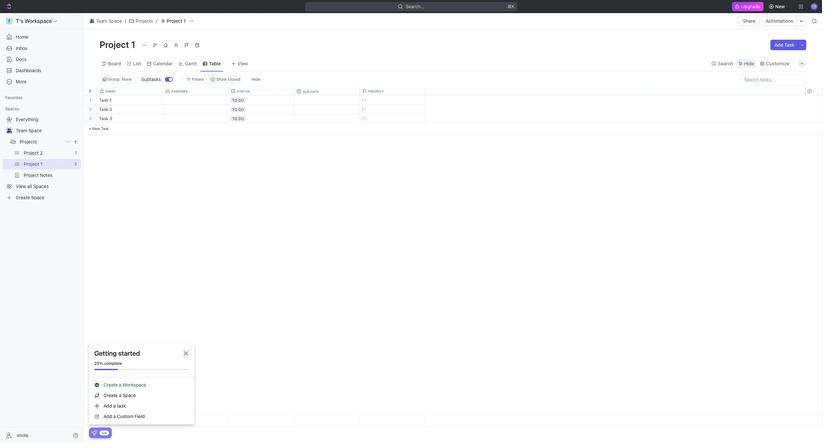 Task type: describe. For each thing, give the bounding box(es) containing it.
assignee button
[[163, 89, 228, 94]]

0 vertical spatial project 1
[[167, 18, 186, 24]]

task for add task
[[785, 42, 795, 48]]

#
[[89, 89, 91, 94]]

add task
[[775, 42, 795, 48]]

Search tasks... text field
[[741, 75, 806, 84]]

view for view
[[238, 61, 248, 66]]

to do for ‎task 2
[[232, 107, 244, 112]]

inbox
[[16, 45, 27, 51]]

notes
[[40, 173, 53, 178]]

view button
[[229, 56, 250, 71]]

create a workspace
[[104, 383, 146, 388]]

to for task 3
[[232, 117, 237, 121]]

table link
[[208, 59, 221, 68]]

dashboards link
[[3, 65, 81, 76]]

new task
[[92, 127, 109, 131]]

tb
[[812, 4, 817, 8]]

table
[[209, 61, 221, 66]]

0 vertical spatial team
[[96, 18, 107, 24]]

3 right project 2 link
[[74, 151, 77, 155]]

workspace inside sidebar 'navigation'
[[25, 18, 52, 24]]

search
[[718, 61, 733, 66]]

all
[[27, 184, 32, 189]]

priority button
[[360, 89, 426, 94]]

favorites button
[[3, 94, 25, 102]]

1 inside 1 2 3
[[90, 98, 91, 102]]

to for ‎task 2
[[232, 107, 237, 112]]

‎task 2
[[99, 107, 112, 112]]

1 inside press space to select this row. row
[[110, 98, 111, 103]]

to do cell for task 3
[[228, 114, 294, 123]]

name button
[[97, 89, 163, 94]]

new button
[[766, 1, 789, 12]]

dashboards
[[16, 68, 41, 73]]

everything
[[16, 117, 38, 122]]

share
[[743, 18, 756, 24]]

complete
[[104, 362, 122, 366]]

more
[[16, 79, 27, 84]]

board
[[108, 61, 121, 66]]

hide button
[[249, 76, 263, 83]]

a for space
[[119, 393, 121, 399]]

docs link
[[3, 54, 81, 65]]

project for project 1 link in the tree
[[24, 161, 39, 167]]

space down the view all spaces link
[[31, 195, 44, 200]]

priority column header
[[360, 87, 427, 95]]

everything link
[[3, 114, 80, 125]]

assignee column header
[[163, 87, 230, 95]]

1 horizontal spatial spaces
[[33, 184, 49, 189]]

group: none
[[108, 77, 132, 82]]

status button
[[228, 89, 294, 94]]

set priority image for 1
[[359, 96, 369, 106]]

list
[[133, 61, 141, 66]]

set priority image for 3
[[359, 114, 369, 124]]

filters
[[192, 77, 204, 82]]

list link
[[132, 59, 141, 68]]

onboarding checklist button image
[[92, 431, 97, 436]]

space down the create a workspace
[[123, 393, 136, 399]]

create for create a workspace
[[104, 383, 118, 388]]

status
[[237, 89, 250, 93]]

1 horizontal spatial project 1 link
[[159, 17, 187, 25]]

view all spaces link
[[3, 181, 80, 192]]

project 1 link inside tree
[[24, 159, 72, 170]]

to do cell for ‎task 2
[[228, 105, 294, 114]]

t's
[[16, 18, 23, 24]]

upgrade
[[742, 4, 760, 9]]

task
[[117, 404, 126, 409]]

1 vertical spatial project 1
[[100, 39, 138, 50]]

search...
[[406, 4, 424, 9]]

add task button
[[771, 40, 799, 50]]

tree inside sidebar 'navigation'
[[3, 114, 81, 203]]

press space to select this row. row containing ‎task 1
[[97, 96, 426, 106]]

25% complete
[[94, 362, 122, 366]]

calendar
[[153, 61, 173, 66]]

filters button
[[184, 76, 207, 83]]

create space
[[16, 195, 44, 200]]

custom
[[117, 414, 133, 420]]

a for workspace
[[119, 383, 121, 388]]

subtasks
[[141, 77, 161, 82]]

upgrade link
[[732, 2, 764, 11]]

create for create a space
[[104, 393, 118, 399]]

1 / from the left
[[125, 18, 126, 24]]

2 for 1
[[89, 107, 92, 111]]

project 2
[[24, 150, 43, 156]]

row group containing ‎task 1
[[97, 96, 426, 135]]

do for ‎task 2
[[238, 107, 244, 112]]

getting
[[94, 350, 117, 358]]

3 up "project notes" link
[[74, 162, 77, 167]]

none
[[122, 77, 132, 82]]

a for custom
[[113, 414, 116, 420]]

task inside press space to select this row. row
[[99, 116, 108, 121]]

field
[[135, 414, 145, 420]]

hide inside hide button
[[252, 77, 260, 82]]

add for add task
[[775, 42, 784, 48]]

25%
[[94, 362, 103, 366]]

2 / from the left
[[156, 18, 157, 24]]

show closed button
[[208, 76, 243, 83]]

create space link
[[3, 193, 80, 203]]

assignee
[[171, 89, 188, 93]]

automations
[[766, 18, 793, 24]]

gantt link
[[184, 59, 197, 68]]

user group image
[[90, 19, 94, 23]]

1 2 3
[[89, 98, 92, 121]]

home
[[16, 34, 28, 40]]

to do cell for ‎task 1
[[228, 96, 294, 105]]

automations button
[[763, 16, 797, 26]]

0 horizontal spatial projects link
[[20, 137, 62, 147]]

project 1 inside tree
[[24, 161, 43, 167]]

started
[[118, 350, 140, 358]]

a for task
[[113, 404, 116, 409]]

set priority element for task 3
[[359, 114, 369, 124]]

customize button
[[758, 59, 791, 68]]

getting started
[[94, 350, 140, 358]]

to for ‎task 1
[[232, 98, 237, 103]]

team inside tree
[[16, 128, 27, 133]]

press space to select this row. row containing 2
[[84, 105, 97, 114]]

name
[[106, 89, 115, 93]]

task 3
[[99, 116, 112, 121]]

team space inside tree
[[16, 128, 42, 133]]



Task type: vqa. For each thing, say whether or not it's contained in the screenshot.
The Tb Dropdown Button
yes



Task type: locate. For each thing, give the bounding box(es) containing it.
view all spaces
[[16, 184, 49, 189]]

0 vertical spatial to
[[232, 98, 237, 103]]

2 inside press space to select this row. row
[[110, 107, 112, 112]]

2 set priority image from the top
[[359, 114, 369, 124]]

t's workspace, , element
[[6, 18, 12, 24]]

2 for project
[[40, 150, 43, 156]]

a up task
[[119, 393, 121, 399]]

do for ‎task 1
[[238, 98, 244, 103]]

view button
[[229, 59, 250, 68]]

view up closed
[[238, 61, 248, 66]]

team space down everything
[[16, 128, 42, 133]]

workspace up the home "link"
[[25, 18, 52, 24]]

hide button
[[737, 59, 757, 68]]

inbox link
[[3, 43, 81, 54]]

press space to select this row. row containing ‎task 2
[[97, 105, 426, 115]]

1 vertical spatial do
[[238, 107, 244, 112]]

cell
[[163, 96, 228, 105], [294, 96, 360, 105], [163, 105, 228, 114], [294, 105, 360, 114], [163, 114, 228, 123], [294, 114, 360, 123]]

row
[[97, 87, 427, 96]]

row containing name
[[97, 87, 427, 96]]

create for create space
[[16, 195, 30, 200]]

2 horizontal spatial 2
[[110, 107, 112, 112]]

1 vertical spatial add
[[104, 404, 112, 409]]

1/4
[[102, 431, 107, 435]]

tree
[[3, 114, 81, 203]]

board link
[[107, 59, 121, 68]]

‎task
[[99, 98, 108, 103], [99, 107, 108, 112]]

add inside "button"
[[775, 42, 784, 48]]

1 horizontal spatial team space link
[[88, 17, 124, 25]]

0 vertical spatial task
[[785, 42, 795, 48]]

hide inside hide dropdown button
[[745, 61, 755, 66]]

0 horizontal spatial workspace
[[25, 18, 52, 24]]

name column header
[[97, 87, 164, 95]]

workspace up create a space
[[123, 383, 146, 388]]

add for add a custom field
[[104, 414, 112, 420]]

tree containing everything
[[3, 114, 81, 203]]

add for add a task
[[104, 404, 112, 409]]

new down "task 3"
[[92, 127, 100, 131]]

set priority element for ‎task 1
[[359, 96, 369, 106]]

project inside "project notes" link
[[24, 173, 39, 178]]

subtasks button
[[139, 74, 165, 85]]

0 vertical spatial create
[[16, 195, 30, 200]]

2 vertical spatial create
[[104, 393, 118, 399]]

1 row group from the left
[[84, 96, 97, 135]]

0 vertical spatial projects
[[136, 18, 153, 24]]

1 vertical spatial team space
[[16, 128, 42, 133]]

task
[[785, 42, 795, 48], [99, 116, 108, 121], [101, 127, 109, 131]]

create up the add a task
[[104, 393, 118, 399]]

create down all
[[16, 195, 30, 200]]

0 horizontal spatial /
[[125, 18, 126, 24]]

3 to do from the top
[[232, 117, 244, 121]]

task up 'customize'
[[785, 42, 795, 48]]

1 horizontal spatial hide
[[745, 61, 755, 66]]

0 horizontal spatial projects
[[20, 139, 37, 145]]

2 vertical spatial to do cell
[[228, 114, 294, 123]]

‎task 1
[[99, 98, 111, 103]]

view inside tree
[[16, 184, 26, 189]]

search button
[[710, 59, 735, 68]]

1 horizontal spatial workspace
[[123, 383, 146, 388]]

2 to do cell from the top
[[228, 105, 294, 114]]

3 set priority element from the top
[[359, 114, 369, 124]]

due date button
[[294, 89, 360, 94]]

3 to do cell from the top
[[228, 114, 294, 123]]

sidebar navigation
[[0, 13, 85, 444]]

2 vertical spatial add
[[104, 414, 112, 420]]

1 ‎task from the top
[[99, 98, 108, 103]]

more button
[[3, 77, 81, 87]]

date
[[311, 90, 319, 94]]

group:
[[108, 77, 121, 82]]

team space
[[96, 18, 122, 24], [16, 128, 42, 133]]

grid
[[84, 87, 822, 427]]

1 horizontal spatial /
[[156, 18, 157, 24]]

row group containing 1 2 3
[[84, 96, 97, 135]]

set priority element
[[359, 96, 369, 106], [359, 105, 369, 115], [359, 114, 369, 124]]

2 inside tree
[[40, 150, 43, 156]]

task for new task
[[101, 127, 109, 131]]

dropdown menu image
[[294, 415, 360, 426]]

1 horizontal spatial new
[[776, 4, 785, 9]]

space right user group image
[[109, 18, 122, 24]]

project inside project 2 link
[[24, 150, 39, 156]]

2 horizontal spatial project 1
[[167, 18, 186, 24]]

invite
[[17, 433, 29, 439]]

0 horizontal spatial view
[[16, 184, 26, 189]]

3 to from the top
[[232, 117, 237, 121]]

3 down ‎task 2
[[110, 116, 112, 121]]

user group image
[[7, 129, 12, 133]]

2 vertical spatial to do
[[232, 117, 244, 121]]

0 horizontal spatial new
[[92, 127, 100, 131]]

add up 'customize'
[[775, 42, 784, 48]]

hide right search
[[745, 61, 755, 66]]

3 inside press space to select this row. row
[[110, 116, 112, 121]]

3 do from the top
[[238, 117, 244, 121]]

1 vertical spatial new
[[92, 127, 100, 131]]

1 vertical spatial task
[[99, 116, 108, 121]]

row inside grid
[[97, 87, 427, 96]]

due
[[303, 90, 310, 94]]

project notes
[[24, 173, 53, 178]]

‎task down ‎task 1
[[99, 107, 108, 112]]

gantt
[[185, 61, 197, 66]]

1 horizontal spatial team space
[[96, 18, 122, 24]]

view inside button
[[238, 61, 248, 66]]

set priority image
[[359, 105, 369, 115]]

team right user group image
[[96, 18, 107, 24]]

a left task
[[113, 404, 116, 409]]

docs
[[16, 57, 27, 62]]

1
[[184, 18, 186, 24], [131, 39, 136, 50], [110, 98, 111, 103], [90, 98, 91, 102], [40, 161, 43, 167]]

2 ‎task from the top
[[99, 107, 108, 112]]

2 for ‎task
[[110, 107, 112, 112]]

projects
[[136, 18, 153, 24], [20, 139, 37, 145]]

home link
[[3, 32, 81, 42]]

team
[[96, 18, 107, 24], [16, 128, 27, 133]]

add
[[775, 42, 784, 48], [104, 404, 112, 409], [104, 414, 112, 420]]

due date column header
[[294, 87, 361, 96]]

press space to select this row. row containing 3
[[84, 114, 97, 123]]

to do for ‎task 1
[[232, 98, 244, 103]]

1 vertical spatial to
[[232, 107, 237, 112]]

2
[[110, 107, 112, 112], [89, 107, 92, 111], [40, 150, 43, 156]]

press space to select this row. row
[[84, 96, 97, 105], [97, 96, 426, 106], [806, 96, 822, 105], [84, 105, 97, 114], [97, 105, 426, 115], [806, 105, 822, 114], [84, 114, 97, 123], [97, 114, 426, 124], [806, 114, 822, 123], [97, 415, 426, 427], [806, 415, 822, 427]]

2 to from the top
[[232, 107, 237, 112]]

1 horizontal spatial projects link
[[127, 17, 155, 25]]

task down "task 3"
[[101, 127, 109, 131]]

1 vertical spatial view
[[16, 184, 26, 189]]

1 set priority image from the top
[[359, 96, 369, 106]]

hide up status dropdown button on the top of the page
[[252, 77, 260, 82]]

task inside "button"
[[785, 42, 795, 48]]

1 vertical spatial to do cell
[[228, 105, 294, 114]]

press space to select this row. row containing task 3
[[97, 114, 426, 124]]

project 2 link
[[24, 148, 72, 158]]

0 horizontal spatial team space link
[[16, 126, 80, 136]]

‎task up ‎task 2
[[99, 98, 108, 103]]

1 vertical spatial spaces
[[33, 184, 49, 189]]

2 up "task 3"
[[110, 107, 112, 112]]

onboarding checklist button element
[[92, 431, 97, 436]]

projects link
[[127, 17, 155, 25], [20, 137, 62, 147]]

0 vertical spatial add
[[775, 42, 784, 48]]

1 to from the top
[[232, 98, 237, 103]]

‎task for ‎task 2
[[99, 107, 108, 112]]

1 horizontal spatial view
[[238, 61, 248, 66]]

1 vertical spatial to do
[[232, 107, 244, 112]]

new
[[776, 4, 785, 9], [92, 127, 100, 131]]

0 vertical spatial do
[[238, 98, 244, 103]]

1 set priority element from the top
[[359, 96, 369, 106]]

0 vertical spatial hide
[[745, 61, 755, 66]]

1 vertical spatial ‎task
[[99, 107, 108, 112]]

view
[[238, 61, 248, 66], [16, 184, 26, 189]]

2 row group from the left
[[97, 96, 426, 135]]

create a space
[[104, 393, 136, 399]]

1 vertical spatial projects
[[20, 139, 37, 145]]

2 do from the top
[[238, 107, 244, 112]]

2 to do from the top
[[232, 107, 244, 112]]

favorites
[[5, 95, 23, 100]]

closed
[[228, 77, 240, 82]]

calendar link
[[152, 59, 173, 68]]

customize
[[766, 61, 790, 66]]

space
[[109, 18, 122, 24], [28, 128, 42, 133], [31, 195, 44, 200], [123, 393, 136, 399]]

close image
[[184, 352, 188, 356]]

create
[[16, 195, 30, 200], [104, 383, 118, 388], [104, 393, 118, 399]]

spaces up create space link
[[33, 184, 49, 189]]

new for new
[[776, 4, 785, 9]]

0 horizontal spatial project 1 link
[[24, 159, 72, 170]]

new inside button
[[776, 4, 785, 9]]

0 vertical spatial team space
[[96, 18, 122, 24]]

t
[[8, 19, 11, 24]]

1 vertical spatial set priority image
[[359, 114, 369, 124]]

2 up the project notes
[[40, 150, 43, 156]]

0 horizontal spatial team
[[16, 128, 27, 133]]

space down everything 'link'
[[28, 128, 42, 133]]

1 vertical spatial team
[[16, 128, 27, 133]]

0 vertical spatial set priority image
[[359, 96, 369, 106]]

do for task 3
[[238, 117, 244, 121]]

press space to select this row. row containing 1
[[84, 96, 97, 105]]

project for "project notes" link
[[24, 173, 39, 178]]

a down the add a task
[[113, 414, 116, 420]]

1 horizontal spatial projects
[[136, 18, 153, 24]]

view left all
[[16, 184, 26, 189]]

row group
[[84, 96, 97, 135], [97, 96, 426, 135], [806, 96, 822, 135]]

create up create a space
[[104, 383, 118, 388]]

due date
[[303, 90, 319, 94]]

status column header
[[228, 87, 295, 95]]

to do cell
[[228, 96, 294, 105], [228, 105, 294, 114], [228, 114, 294, 123]]

task down ‎task 2
[[99, 116, 108, 121]]

1 horizontal spatial 2
[[89, 107, 92, 111]]

0 vertical spatial view
[[238, 61, 248, 66]]

view for view all spaces
[[16, 184, 26, 189]]

show
[[216, 77, 227, 82]]

a up create a space
[[119, 383, 121, 388]]

add left task
[[104, 404, 112, 409]]

t's workspace
[[16, 18, 52, 24]]

0 horizontal spatial team space
[[16, 128, 42, 133]]

2 inside 1 2 3
[[89, 107, 92, 111]]

2 vertical spatial do
[[238, 117, 244, 121]]

team space right user group image
[[96, 18, 122, 24]]

1 vertical spatial create
[[104, 383, 118, 388]]

new up automations
[[776, 4, 785, 9]]

0 horizontal spatial 2
[[40, 150, 43, 156]]

0 horizontal spatial project 1
[[24, 161, 43, 167]]

do
[[238, 98, 244, 103], [238, 107, 244, 112], [238, 117, 244, 121]]

set priority element for ‎task 2
[[359, 105, 369, 115]]

3
[[110, 116, 112, 121], [89, 116, 92, 121], [74, 151, 77, 155], [74, 162, 77, 167]]

2 vertical spatial task
[[101, 127, 109, 131]]

1 horizontal spatial team
[[96, 18, 107, 24]]

tb button
[[809, 1, 820, 12]]

to do
[[232, 98, 244, 103], [232, 107, 244, 112], [232, 117, 244, 121]]

‎task for ‎task 1
[[99, 98, 108, 103]]

1 horizontal spatial project 1
[[100, 39, 138, 50]]

create inside create space link
[[16, 195, 30, 200]]

2 vertical spatial to
[[232, 117, 237, 121]]

0 vertical spatial team space link
[[88, 17, 124, 25]]

grid containing ‎task 1
[[84, 87, 822, 427]]

/
[[125, 18, 126, 24], [156, 18, 157, 24]]

3 left "task 3"
[[89, 116, 92, 121]]

0 vertical spatial project 1 link
[[159, 17, 187, 25]]

0 vertical spatial ‎task
[[99, 98, 108, 103]]

spaces down favorites button
[[5, 106, 19, 111]]

add down the add a task
[[104, 414, 112, 420]]

2 set priority element from the top
[[359, 105, 369, 115]]

3 row group from the left
[[806, 96, 822, 135]]

0 horizontal spatial spaces
[[5, 106, 19, 111]]

project for project 2 link
[[24, 150, 39, 156]]

2 left ‎task 2
[[89, 107, 92, 111]]

project notes link
[[24, 170, 80, 181]]

0 vertical spatial to do cell
[[228, 96, 294, 105]]

set priority image
[[359, 96, 369, 106], [359, 114, 369, 124]]

0 horizontal spatial hide
[[252, 77, 260, 82]]

1 vertical spatial team space link
[[16, 126, 80, 136]]

0 vertical spatial new
[[776, 4, 785, 9]]

1 inside tree
[[40, 161, 43, 167]]

⌘k
[[508, 4, 515, 9]]

a
[[119, 383, 121, 388], [119, 393, 121, 399], [113, 404, 116, 409], [113, 414, 116, 420]]

2 vertical spatial project 1
[[24, 161, 43, 167]]

add a custom field
[[104, 414, 145, 420]]

0 vertical spatial spaces
[[5, 106, 19, 111]]

0 vertical spatial to do
[[232, 98, 244, 103]]

add a task
[[104, 404, 126, 409]]

to do for task 3
[[232, 117, 244, 121]]

0 vertical spatial workspace
[[25, 18, 52, 24]]

1 vertical spatial workspace
[[123, 383, 146, 388]]

project 1
[[167, 18, 186, 24], [100, 39, 138, 50], [24, 161, 43, 167]]

project 1 link
[[159, 17, 187, 25], [24, 159, 72, 170]]

projects inside tree
[[20, 139, 37, 145]]

0 vertical spatial projects link
[[127, 17, 155, 25]]

new for new task
[[92, 127, 100, 131]]

1 vertical spatial hide
[[252, 77, 260, 82]]

team right user group icon
[[16, 128, 27, 133]]

1 vertical spatial projects link
[[20, 137, 62, 147]]

share button
[[739, 16, 760, 26]]

1 do from the top
[[238, 98, 244, 103]]

1 to do from the top
[[232, 98, 244, 103]]

1 vertical spatial project 1 link
[[24, 159, 72, 170]]

1 to do cell from the top
[[228, 96, 294, 105]]



